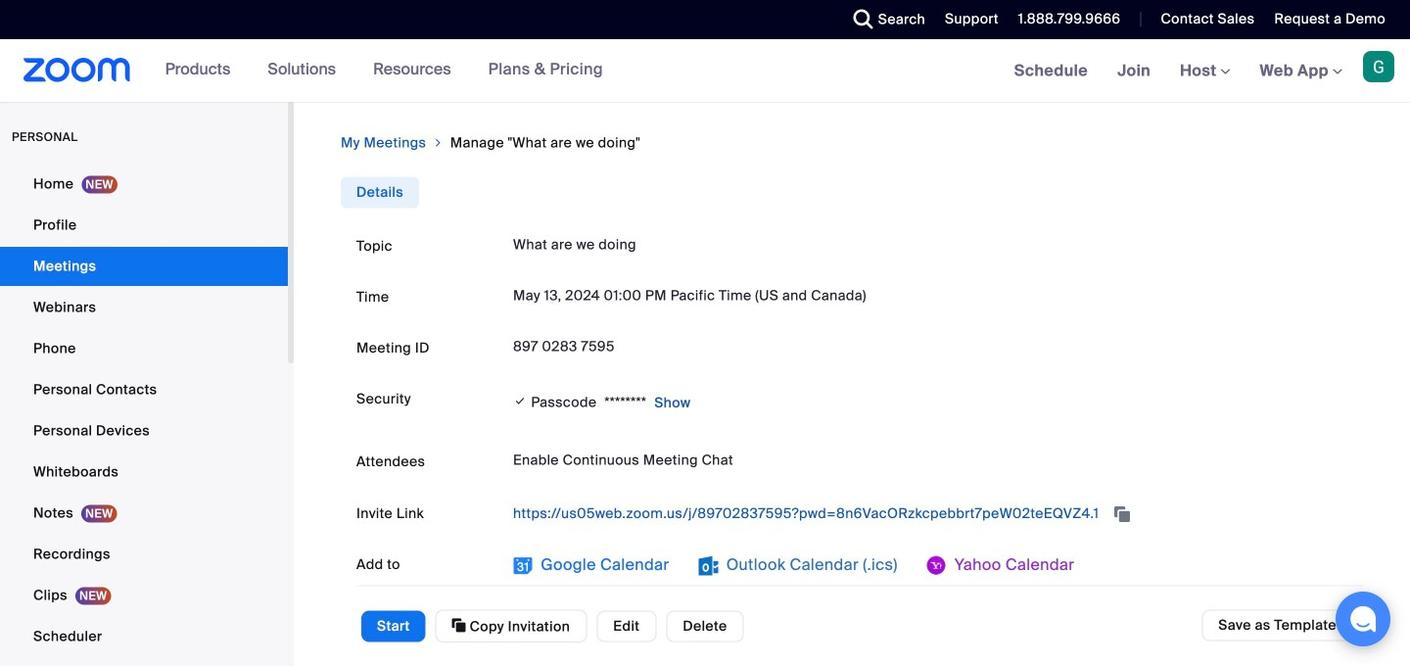 Task type: describe. For each thing, give the bounding box(es) containing it.
manage my meeting tab control tab list
[[341, 177, 419, 208]]

profile picture image
[[1364, 51, 1395, 82]]

manage what are we doing navigation
[[341, 133, 1364, 153]]

open chat image
[[1350, 606, 1378, 633]]

product information navigation
[[131, 39, 618, 102]]

copy image
[[452, 617, 466, 634]]

add to yahoo calendar image
[[928, 556, 947, 576]]

add to outlook calendar (.ics) image
[[699, 556, 719, 576]]



Task type: vqa. For each thing, say whether or not it's contained in the screenshot.
Open chat image
yes



Task type: locate. For each thing, give the bounding box(es) containing it.
right image
[[432, 133, 445, 153]]

application
[[513, 498, 1348, 530]]

meetings navigation
[[1000, 39, 1411, 103]]

checked image
[[513, 391, 528, 411]]

personal menu menu
[[0, 165, 288, 666]]

zoom logo image
[[24, 58, 131, 82]]

tab
[[341, 177, 419, 208]]

banner
[[0, 39, 1411, 103]]

add to google calendar image
[[513, 556, 533, 576]]



